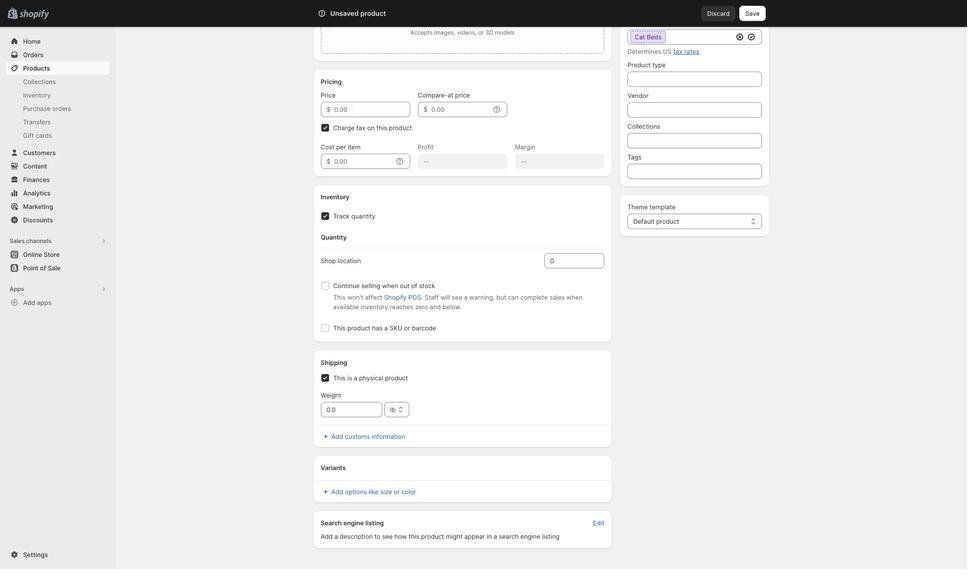 Task type: vqa. For each thing, say whether or not it's contained in the screenshot.
newsletters, within SEGUNO: EMAIL MARKETING EMAIL MARKETING NEWSLETTERS, AUTOMATIONS, TEMPLATES & RESTOCK SET UP APP
no



Task type: locate. For each thing, give the bounding box(es) containing it.
this is a physical product
[[333, 374, 408, 382]]

like
[[369, 488, 379, 496]]

product right on
[[389, 124, 412, 132]]

continue
[[333, 282, 360, 290]]

a right is
[[354, 374, 357, 382]]

a left warning,
[[464, 294, 468, 301]]

accepts
[[410, 29, 433, 36]]

0 horizontal spatial search
[[321, 519, 342, 527]]

shopify pos link
[[384, 294, 421, 301]]

won't
[[347, 294, 363, 301]]

engine right "search"
[[521, 533, 540, 541]]

online
[[23, 251, 42, 258]]

or right size
[[394, 488, 400, 496]]

point of sale button
[[0, 261, 115, 275]]

save
[[745, 10, 760, 17]]

Compare-at price text field
[[431, 102, 490, 117]]

track quantity
[[333, 212, 375, 220]]

price
[[321, 91, 336, 99]]

1 vertical spatial engine
[[521, 533, 540, 541]]

0 vertical spatial collections
[[23, 78, 56, 86]]

1 horizontal spatial tax
[[674, 48, 683, 55]]

.
[[421, 294, 423, 301]]

customers link
[[6, 146, 110, 160]]

collections down "products"
[[23, 78, 56, 86]]

discounts
[[23, 216, 53, 224]]

products
[[23, 64, 50, 72]]

out
[[400, 282, 410, 290]]

a inside . staff will see a warning, but can complete sales when available inventory reaches zero and below.
[[464, 294, 468, 301]]

theme
[[628, 203, 648, 211]]

unsaved product
[[330, 9, 386, 17]]

description
[[340, 533, 373, 541]]

continue selling when out of stock
[[333, 282, 435, 290]]

analytics link
[[6, 186, 110, 200]]

1 vertical spatial this
[[333, 324, 346, 332]]

this product has a sku or barcode
[[333, 324, 436, 332]]

a left description
[[334, 533, 338, 541]]

orders
[[23, 51, 43, 59]]

1 vertical spatial see
[[382, 533, 393, 541]]

home
[[23, 37, 41, 45]]

0 vertical spatial see
[[452, 294, 462, 301]]

apps
[[10, 285, 24, 293]]

location
[[338, 257, 361, 265]]

1 vertical spatial search
[[321, 519, 342, 527]]

0 vertical spatial inventory
[[23, 91, 51, 99]]

0 horizontal spatial or
[[394, 488, 400, 496]]

apps button
[[6, 283, 110, 296]]

1 vertical spatial listing
[[542, 533, 560, 541]]

products link
[[6, 61, 110, 75]]

see up the below. at the left bottom of the page
[[452, 294, 462, 301]]

us
[[663, 48, 672, 55]]

1 horizontal spatial see
[[452, 294, 462, 301]]

1 horizontal spatial search
[[360, 10, 381, 17]]

Collections text field
[[628, 133, 762, 148]]

this up available
[[333, 294, 346, 301]]

staff
[[425, 294, 439, 301]]

charge tax on this product
[[333, 124, 412, 132]]

search
[[360, 10, 381, 17], [321, 519, 342, 527]]

orders
[[52, 105, 71, 112]]

this down available
[[333, 324, 346, 332]]

when right sales
[[567, 294, 583, 301]]

item
[[348, 143, 361, 151]]

search up description
[[321, 519, 342, 527]]

or right sku at the left of page
[[404, 324, 410, 332]]

online store
[[23, 251, 60, 258]]

see right to
[[382, 533, 393, 541]]

margin
[[515, 143, 535, 151]]

add left apps
[[23, 299, 35, 307]]

engine
[[343, 519, 364, 527], [521, 533, 540, 541]]

online store link
[[6, 248, 110, 261]]

0 vertical spatial search
[[360, 10, 381, 17]]

search for search
[[360, 10, 381, 17]]

this left is
[[333, 374, 346, 382]]

$
[[326, 106, 330, 113], [424, 106, 428, 113], [326, 158, 330, 165]]

home link
[[6, 35, 110, 48]]

0 vertical spatial engine
[[343, 519, 364, 527]]

search for search engine listing
[[321, 519, 342, 527]]

0 vertical spatial this
[[376, 124, 387, 132]]

1 vertical spatial or
[[404, 324, 410, 332]]

listing up to
[[365, 519, 384, 527]]

Price text field
[[334, 102, 410, 117]]

add customs information button
[[315, 430, 610, 443]]

size
[[380, 488, 392, 496]]

of inside button
[[40, 264, 46, 272]]

point
[[23, 264, 38, 272]]

customs
[[345, 433, 370, 441]]

is
[[347, 374, 352, 382]]

0 vertical spatial or
[[478, 29, 484, 36]]

1 vertical spatial this
[[409, 533, 419, 541]]

images,
[[434, 29, 455, 36]]

1 this from the top
[[333, 294, 346, 301]]

tax right us
[[674, 48, 683, 55]]

affect
[[365, 294, 382, 301]]

cost per item
[[321, 143, 361, 151]]

quantity
[[351, 212, 375, 220]]

$ down compare-
[[424, 106, 428, 113]]

0 horizontal spatial of
[[40, 264, 46, 272]]

a right in
[[494, 533, 497, 541]]

add left options
[[331, 488, 343, 496]]

engine up description
[[343, 519, 364, 527]]

1 vertical spatial tax
[[356, 124, 366, 132]]

2 vertical spatial or
[[394, 488, 400, 496]]

1 horizontal spatial when
[[567, 294, 583, 301]]

or
[[478, 29, 484, 36], [404, 324, 410, 332], [394, 488, 400, 496]]

collections down vendor
[[628, 123, 660, 130]]

3d
[[486, 29, 493, 36]]

tax left on
[[356, 124, 366, 132]]

marketing link
[[6, 200, 110, 213]]

add apps
[[23, 299, 51, 307]]

this
[[376, 124, 387, 132], [409, 533, 419, 541]]

add options like size or color button
[[315, 485, 422, 499]]

1 vertical spatial when
[[567, 294, 583, 301]]

0 horizontal spatial inventory
[[23, 91, 51, 99]]

this for this won't affect shopify pos
[[333, 294, 346, 301]]

1 horizontal spatial this
[[409, 533, 419, 541]]

of left sale
[[40, 264, 46, 272]]

has
[[372, 324, 383, 332]]

3 this from the top
[[333, 374, 346, 382]]

content link
[[6, 160, 110, 173]]

$ down the price
[[326, 106, 330, 113]]

transfers
[[23, 118, 51, 126]]

inventory up track in the top left of the page
[[321, 193, 349, 201]]

a
[[464, 294, 468, 301], [384, 324, 388, 332], [354, 374, 357, 382], [334, 533, 338, 541], [494, 533, 497, 541]]

add left customs at bottom left
[[331, 433, 343, 441]]

1 horizontal spatial collections
[[628, 123, 660, 130]]

this right on
[[376, 124, 387, 132]]

compare-
[[418, 91, 448, 99]]

or inside button
[[394, 488, 400, 496]]

discard
[[707, 10, 730, 17]]

settings
[[23, 551, 48, 559]]

add down search engine listing
[[321, 533, 333, 541]]

$ down cost
[[326, 158, 330, 165]]

2 horizontal spatial or
[[478, 29, 484, 36]]

$ for price
[[326, 106, 330, 113]]

shipping
[[321, 359, 347, 367]]

or left 3d
[[478, 29, 484, 36]]

sales channels
[[10, 237, 51, 245]]

2 vertical spatial this
[[333, 374, 346, 382]]

collections
[[23, 78, 56, 86], [628, 123, 660, 130]]

0 horizontal spatial when
[[382, 282, 398, 290]]

per
[[336, 143, 346, 151]]

1 horizontal spatial of
[[411, 282, 417, 290]]

this right how
[[409, 533, 419, 541]]

search button
[[344, 6, 623, 21]]

inventory up purchase
[[23, 91, 51, 99]]

reaches
[[390, 303, 413, 311]]

when
[[382, 282, 398, 290], [567, 294, 583, 301]]

Profit text field
[[418, 154, 507, 169]]

orders link
[[6, 48, 110, 61]]

listing right "search"
[[542, 533, 560, 541]]

1 horizontal spatial inventory
[[321, 193, 349, 201]]

gift
[[23, 132, 34, 139]]

search right unsaved
[[360, 10, 381, 17]]

0 horizontal spatial listing
[[365, 519, 384, 527]]

but
[[496, 294, 506, 301]]

0 vertical spatial of
[[40, 264, 46, 272]]

2 this from the top
[[333, 324, 346, 332]]

when up shopify
[[382, 282, 398, 290]]

options
[[345, 488, 367, 496]]

1 vertical spatial collections
[[628, 123, 660, 130]]

0 vertical spatial when
[[382, 282, 398, 290]]

None number field
[[544, 253, 590, 269]]

1 vertical spatial inventory
[[321, 193, 349, 201]]

default
[[633, 218, 655, 225]]

search inside button
[[360, 10, 381, 17]]

accepts images, videos, or 3d models
[[410, 29, 515, 36]]

0 vertical spatial this
[[333, 294, 346, 301]]

0 horizontal spatial collections
[[23, 78, 56, 86]]

of right out
[[411, 282, 417, 290]]

will
[[441, 294, 450, 301]]

1 horizontal spatial listing
[[542, 533, 560, 541]]

Vendor text field
[[628, 102, 762, 118]]



Task type: describe. For each thing, give the bounding box(es) containing it.
shopify
[[384, 294, 407, 301]]

online store button
[[0, 248, 115, 261]]

pricing
[[321, 78, 342, 86]]

shop
[[321, 257, 336, 265]]

compare-at price
[[418, 91, 470, 99]]

point of sale
[[23, 264, 61, 272]]

product right physical in the bottom left of the page
[[385, 374, 408, 382]]

cost
[[321, 143, 335, 151]]

available
[[333, 303, 359, 311]]

determines us tax rates
[[628, 48, 699, 55]]

barcode
[[412, 324, 436, 332]]

zero
[[415, 303, 428, 311]]

product left might
[[421, 533, 444, 541]]

$ for cost per item
[[326, 158, 330, 165]]

edit
[[593, 519, 605, 527]]

add for add apps
[[23, 299, 35, 307]]

on
[[367, 124, 375, 132]]

stock
[[419, 282, 435, 290]]

0 horizontal spatial tax
[[356, 124, 366, 132]]

this for this is a physical product
[[333, 374, 346, 382]]

Weight text field
[[321, 402, 383, 418]]

search
[[499, 533, 519, 541]]

track
[[333, 212, 350, 220]]

Product category text field
[[628, 29, 733, 45]]

Product type text field
[[628, 72, 762, 87]]

1 vertical spatial of
[[411, 282, 417, 290]]

sales
[[550, 294, 565, 301]]

see inside . staff will see a warning, but can complete sales when available inventory reaches zero and below.
[[452, 294, 462, 301]]

search engine listing
[[321, 519, 384, 527]]

collections link
[[6, 75, 110, 88]]

to
[[374, 533, 380, 541]]

finances link
[[6, 173, 110, 186]]

0 horizontal spatial this
[[376, 124, 387, 132]]

product down template
[[656, 218, 679, 225]]

product left 'has'
[[347, 324, 370, 332]]

this won't affect shopify pos
[[333, 294, 421, 301]]

gift cards link
[[6, 129, 110, 142]]

gift cards
[[23, 132, 52, 139]]

add for add customs information
[[331, 433, 343, 441]]

0 horizontal spatial engine
[[343, 519, 364, 527]]

add options like size or color
[[331, 488, 416, 496]]

marketing
[[23, 203, 53, 210]]

when inside . staff will see a warning, but can complete sales when available inventory reaches zero and below.
[[567, 294, 583, 301]]

add a description to see how this product might appear in a search engine listing
[[321, 533, 560, 541]]

inventory link
[[6, 88, 110, 102]]

0 horizontal spatial see
[[382, 533, 393, 541]]

. staff will see a warning, but can complete sales when available inventory reaches zero and below.
[[333, 294, 583, 311]]

add for add a description to see how this product might appear in a search engine listing
[[321, 533, 333, 541]]

models
[[495, 29, 515, 36]]

transfers link
[[6, 115, 110, 129]]

a right 'has'
[[384, 324, 388, 332]]

0 vertical spatial listing
[[365, 519, 384, 527]]

shopify image
[[19, 10, 49, 20]]

discard button
[[701, 6, 736, 21]]

tax rates link
[[674, 48, 699, 55]]

color
[[402, 488, 416, 496]]

physical
[[359, 374, 383, 382]]

sales
[[10, 237, 25, 245]]

this for this product has a sku or barcode
[[333, 324, 346, 332]]

purchase
[[23, 105, 50, 112]]

edit button
[[587, 517, 610, 530]]

channels
[[26, 237, 51, 245]]

product right unsaved
[[360, 9, 386, 17]]

product type
[[628, 61, 666, 69]]

inventory inside 'link'
[[23, 91, 51, 99]]

sales channels button
[[6, 234, 110, 248]]

at
[[448, 91, 453, 99]]

purchase orders link
[[6, 102, 110, 115]]

collections inside collections link
[[23, 78, 56, 86]]

determines
[[628, 48, 661, 55]]

0 vertical spatial tax
[[674, 48, 683, 55]]

discounts link
[[6, 213, 110, 227]]

1 horizontal spatial or
[[404, 324, 410, 332]]

videos,
[[457, 29, 477, 36]]

Tags text field
[[628, 164, 762, 179]]

rates
[[684, 48, 699, 55]]

default product
[[633, 218, 679, 225]]

settings link
[[6, 548, 110, 562]]

weight
[[321, 392, 341, 399]]

how
[[395, 533, 407, 541]]

Cost per item text field
[[334, 154, 393, 169]]

add for add options like size or color
[[331, 488, 343, 496]]

selling
[[362, 282, 380, 290]]

sku
[[390, 324, 402, 332]]

point of sale link
[[6, 261, 110, 275]]

$ for compare-at price
[[424, 106, 428, 113]]

warning,
[[469, 294, 495, 301]]

Margin text field
[[515, 154, 605, 169]]

information
[[372, 433, 405, 441]]

store
[[44, 251, 60, 258]]

analytics
[[23, 189, 51, 197]]

1 horizontal spatial engine
[[521, 533, 540, 541]]

variants
[[321, 464, 346, 472]]

might
[[446, 533, 463, 541]]

add apps button
[[6, 296, 110, 309]]

appear
[[464, 533, 485, 541]]



